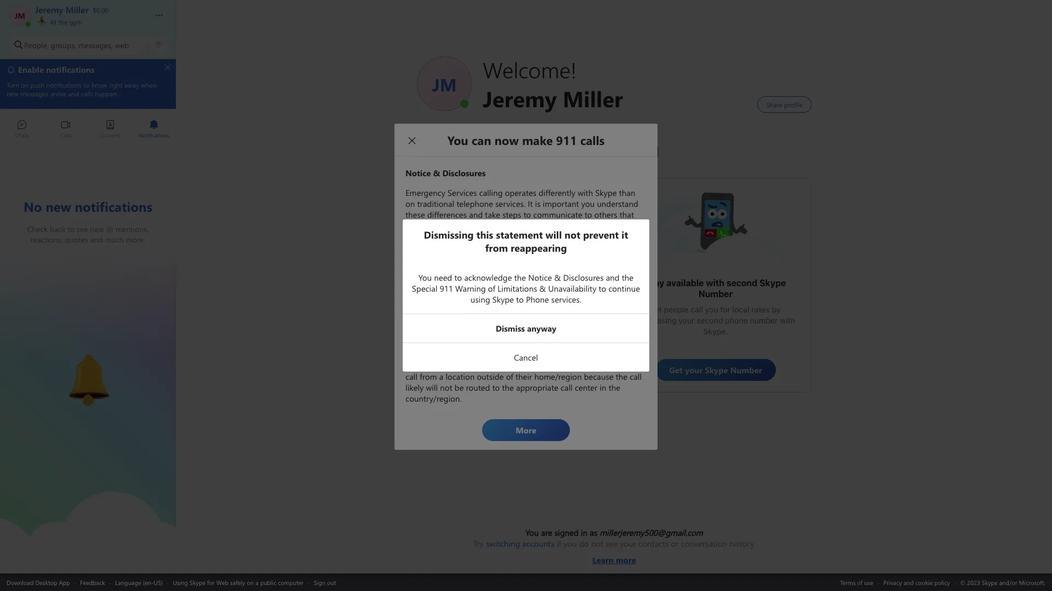 Task type: describe. For each thing, give the bounding box(es) containing it.
you are signed in as
[[525, 528, 600, 539]]

skype. inside 'let people call you for local rates by purchasing your second phone number with skype.'
[[703, 327, 728, 336]]

for inside 'let people call you for local rates by purchasing your second phone number with skype.'
[[720, 305, 730, 315]]

easy meetings with anyone
[[455, 284, 570, 294]]

are
[[541, 528, 552, 539]]

do
[[579, 539, 589, 550]]

available
[[666, 278, 704, 288]]

terms of use
[[840, 579, 873, 587]]

0 horizontal spatial on
[[247, 579, 254, 587]]

at the gym
[[48, 18, 82, 26]]

required.
[[497, 322, 529, 331]]

they
[[570, 300, 586, 309]]

if inside try switching accounts if you do not see your contacts or conversation history. learn more
[[557, 539, 561, 550]]

at the gym button
[[35, 15, 144, 26]]

signed
[[555, 528, 579, 539]]

purchasing
[[636, 316, 676, 325]]

using skype for web safely on a public computer link
[[173, 579, 304, 587]]

rates
[[751, 305, 770, 315]]

no
[[497, 311, 507, 320]]

you inside try switching accounts if you do not see your contacts or conversation history. learn more
[[563, 539, 577, 550]]

see
[[606, 539, 618, 550]]

stay
[[645, 278, 664, 288]]

groups,
[[51, 40, 76, 50]]

mansurfer
[[480, 196, 519, 207]]

switching accounts link
[[486, 539, 554, 550]]

history.
[[729, 539, 756, 550]]

and
[[904, 579, 914, 587]]

gym
[[69, 18, 82, 26]]

of
[[857, 579, 863, 587]]

download
[[7, 579, 34, 587]]

terms
[[840, 579, 856, 587]]

aren't
[[436, 311, 457, 320]]

anyone inside share the invite with anyone even if they aren't on skype. no sign ups or downloads required.
[[516, 300, 542, 309]]

or inside try switching accounts if you do not see your contacts or conversation history. learn more
[[671, 539, 679, 550]]

invite
[[477, 300, 496, 309]]

with up the ups
[[519, 284, 538, 294]]

feedback
[[80, 579, 105, 587]]

sign
[[509, 311, 524, 320]]

web
[[216, 579, 228, 587]]

use
[[864, 579, 873, 587]]

stay available with second skype number
[[645, 278, 788, 299]]

contacts
[[638, 539, 669, 550]]

people, groups, messages, web button
[[9, 35, 145, 55]]

1 vertical spatial for
[[207, 579, 215, 587]]

if inside share the invite with anyone even if they aren't on skype. no sign ups or downloads required.
[[563, 300, 568, 309]]

computer
[[278, 579, 304, 587]]

policy
[[934, 579, 950, 587]]

language (en-us) link
[[115, 579, 163, 587]]

terms of use link
[[840, 579, 873, 587]]

a
[[255, 579, 258, 587]]

share
[[440, 300, 461, 309]]

call
[[691, 305, 703, 315]]

number
[[699, 289, 733, 299]]

sign
[[314, 579, 325, 587]]



Task type: vqa. For each thing, say whether or not it's contained in the screenshot.
Hey, this is Bing ! How can I help you today? the I
no



Task type: locate. For each thing, give the bounding box(es) containing it.
anyone up even
[[540, 284, 570, 294]]

1 vertical spatial skype.
[[703, 327, 728, 336]]

using skype for web safely on a public computer
[[173, 579, 304, 587]]

you
[[525, 528, 539, 539]]

or right the ups
[[541, 311, 549, 320]]

or
[[541, 311, 549, 320], [671, 539, 679, 550]]

let
[[650, 305, 662, 315]]

skype right using
[[190, 579, 205, 587]]

1 vertical spatial you
[[563, 539, 577, 550]]

learn
[[592, 555, 614, 566]]

easy
[[455, 284, 475, 294]]

you left do
[[563, 539, 577, 550]]

with inside share the invite with anyone even if they aren't on skype. no sign ups or downloads required.
[[498, 300, 514, 309]]

let people call you for local rates by purchasing your second phone number with skype.
[[636, 305, 797, 336]]

try
[[473, 539, 484, 550]]

your
[[678, 316, 695, 325], [620, 539, 636, 550]]

people,
[[24, 40, 49, 50]]

1 horizontal spatial second
[[726, 278, 757, 288]]

your down call
[[678, 316, 695, 325]]

language
[[115, 579, 141, 587]]

even
[[544, 300, 561, 309]]

skype. inside share the invite with anyone even if they aren't on skype. no sign ups or downloads required.
[[470, 311, 495, 320]]

0 vertical spatial second
[[726, 278, 757, 288]]

the right the "at"
[[58, 18, 68, 26]]

with
[[706, 278, 724, 288], [519, 284, 538, 294], [498, 300, 514, 309], [780, 316, 795, 325]]

your right see
[[620, 539, 636, 550]]

not
[[591, 539, 603, 550]]

cookie
[[915, 579, 933, 587]]

0 vertical spatial for
[[720, 305, 730, 315]]

downloads
[[551, 311, 590, 320]]

messages,
[[78, 40, 113, 50]]

1 vertical spatial your
[[620, 539, 636, 550]]

share the invite with anyone even if they aren't on skype. no sign ups or downloads required.
[[436, 300, 592, 331]]

1 horizontal spatial the
[[463, 300, 475, 309]]

1 horizontal spatial you
[[705, 305, 718, 315]]

more
[[616, 555, 636, 566]]

anyone
[[540, 284, 570, 294], [516, 300, 542, 309]]

0 vertical spatial skype.
[[470, 311, 495, 320]]

the inside button
[[58, 18, 68, 26]]

second down call
[[697, 316, 723, 325]]

skype inside stay available with second skype number
[[760, 278, 786, 288]]

1 vertical spatial the
[[463, 300, 475, 309]]

second inside stay available with second skype number
[[726, 278, 757, 288]]

0 horizontal spatial for
[[207, 579, 215, 587]]

0 horizontal spatial skype
[[190, 579, 205, 587]]

1 horizontal spatial on
[[459, 311, 468, 320]]

with down by
[[780, 316, 795, 325]]

for
[[720, 305, 730, 315], [207, 579, 215, 587]]

1 horizontal spatial skype
[[760, 278, 786, 288]]

0 horizontal spatial second
[[697, 316, 723, 325]]

web
[[115, 40, 129, 50]]

skype. down invite on the bottom left of the page
[[470, 311, 495, 320]]

0 vertical spatial skype
[[760, 278, 786, 288]]

in
[[581, 528, 588, 539]]

second up local
[[726, 278, 757, 288]]

switching
[[486, 539, 520, 550]]

1 horizontal spatial or
[[671, 539, 679, 550]]

0 horizontal spatial skype.
[[470, 311, 495, 320]]

with up no
[[498, 300, 514, 309]]

ups
[[526, 311, 539, 320]]

the for invite
[[463, 300, 475, 309]]

safely
[[230, 579, 245, 587]]

skype.
[[470, 311, 495, 320], [703, 327, 728, 336]]

0 vertical spatial anyone
[[540, 284, 570, 294]]

language (en-us)
[[115, 579, 163, 587]]

learn more link
[[473, 550, 756, 566]]

download desktop app
[[7, 579, 70, 587]]

1 horizontal spatial skype.
[[703, 327, 728, 336]]

for left local
[[720, 305, 730, 315]]

you inside 'let people call you for local rates by purchasing your second phone number with skype.'
[[705, 305, 718, 315]]

second
[[726, 278, 757, 288], [697, 316, 723, 325]]

privacy and cookie policy link
[[883, 579, 950, 587]]

people, groups, messages, web
[[24, 40, 129, 50]]

feedback link
[[80, 579, 105, 587]]

anyone up the ups
[[516, 300, 542, 309]]

0 vertical spatial or
[[541, 311, 549, 320]]

out
[[327, 579, 336, 587]]

0 vertical spatial your
[[678, 316, 695, 325]]

for left web
[[207, 579, 215, 587]]

local
[[732, 305, 749, 315]]

on inside share the invite with anyone even if they aren't on skype. no sign ups or downloads required.
[[459, 311, 468, 320]]

with inside 'let people call you for local rates by purchasing your second phone number with skype.'
[[780, 316, 795, 325]]

privacy and cookie policy
[[883, 579, 950, 587]]

second inside 'let people call you for local rates by purchasing your second phone number with skype.'
[[697, 316, 723, 325]]

the inside share the invite with anyone even if they aren't on skype. no sign ups or downloads required.
[[463, 300, 475, 309]]

with inside stay available with second skype number
[[706, 278, 724, 288]]

at
[[50, 18, 56, 26]]

your inside 'let people call you for local rates by purchasing your second phone number with skype.'
[[678, 316, 695, 325]]

conversation
[[681, 539, 727, 550]]

1 horizontal spatial for
[[720, 305, 730, 315]]

or right contacts
[[671, 539, 679, 550]]

1 vertical spatial anyone
[[516, 300, 542, 309]]

1 vertical spatial if
[[557, 539, 561, 550]]

by
[[772, 305, 781, 315]]

(en-
[[143, 579, 154, 587]]

using
[[173, 579, 188, 587]]

1 vertical spatial skype
[[190, 579, 205, 587]]

1 horizontal spatial if
[[563, 300, 568, 309]]

accounts
[[522, 539, 554, 550]]

you right call
[[705, 305, 718, 315]]

0 horizontal spatial if
[[557, 539, 561, 550]]

as
[[590, 528, 597, 539]]

0 vertical spatial you
[[705, 305, 718, 315]]

the
[[58, 18, 68, 26], [463, 300, 475, 309]]

with up the number on the right of the page
[[706, 278, 724, 288]]

sign out
[[314, 579, 336, 587]]

phone
[[725, 316, 748, 325]]

skype
[[760, 278, 786, 288], [190, 579, 205, 587]]

public
[[260, 579, 276, 587]]

app
[[59, 579, 70, 587]]

if right are
[[557, 539, 561, 550]]

privacy
[[883, 579, 902, 587]]

0 horizontal spatial your
[[620, 539, 636, 550]]

number
[[750, 316, 778, 325]]

sign out link
[[314, 579, 336, 587]]

desktop
[[35, 579, 57, 587]]

on
[[459, 311, 468, 320], [247, 579, 254, 587]]

if up downloads
[[563, 300, 568, 309]]

0 vertical spatial if
[[563, 300, 568, 309]]

on left a
[[247, 579, 254, 587]]

you
[[705, 305, 718, 315], [563, 539, 577, 550]]

people
[[664, 305, 689, 315]]

the for gym
[[58, 18, 68, 26]]

0 vertical spatial on
[[459, 311, 468, 320]]

1 vertical spatial second
[[697, 316, 723, 325]]

0 vertical spatial the
[[58, 18, 68, 26]]

or inside share the invite with anyone even if they aren't on skype. no sign ups or downloads required.
[[541, 311, 549, 320]]

bell
[[55, 350, 69, 362]]

the down easy
[[463, 300, 475, 309]]

1 horizontal spatial your
[[678, 316, 695, 325]]

whosthis
[[683, 190, 717, 202]]

0 horizontal spatial the
[[58, 18, 68, 26]]

1 vertical spatial on
[[247, 579, 254, 587]]

on down share
[[459, 311, 468, 320]]

skype. down phone
[[703, 327, 728, 336]]

your inside try switching accounts if you do not see your contacts or conversation history. learn more
[[620, 539, 636, 550]]

download desktop app link
[[7, 579, 70, 587]]

0 horizontal spatial or
[[541, 311, 549, 320]]

if
[[563, 300, 568, 309], [557, 539, 561, 550]]

try switching accounts if you do not see your contacts or conversation history. learn more
[[473, 539, 756, 566]]

skype up by
[[760, 278, 786, 288]]

0 horizontal spatial you
[[563, 539, 577, 550]]

1 vertical spatial or
[[671, 539, 679, 550]]

us)
[[154, 579, 163, 587]]

tab list
[[0, 115, 176, 145]]

meetings
[[477, 284, 517, 294]]



